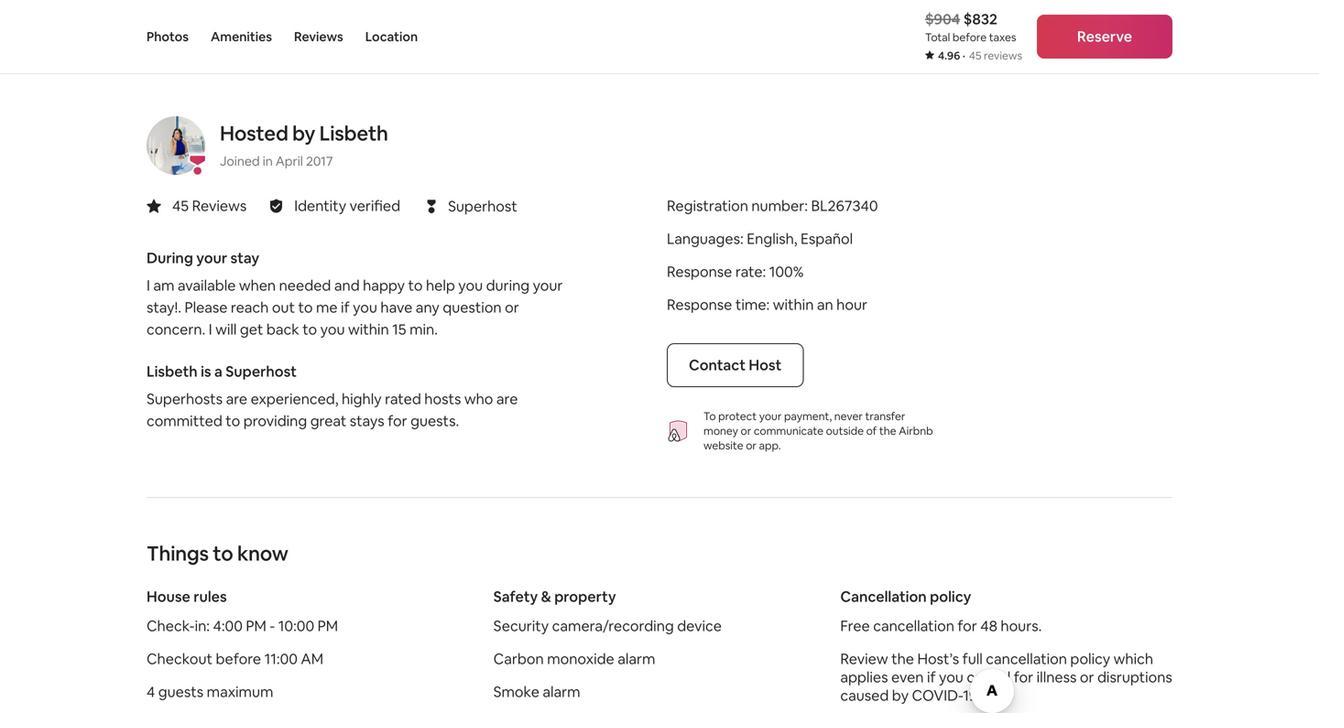Task type: describe. For each thing, give the bounding box(es) containing it.
who
[[465, 390, 493, 409]]

never
[[835, 410, 863, 424]]

to
[[704, 410, 716, 424]]

providing
[[244, 412, 307, 431]]

19.
[[964, 687, 981, 706]]

guests
[[158, 683, 204, 702]]

the inside review the host's full cancellation policy which applies even if you cancel for illness or disruptions caused by covid-19.
[[892, 650, 915, 669]]

0 vertical spatial reviews
[[294, 28, 343, 45]]

available
[[178, 276, 236, 295]]

the inside the to protect your payment, never transfer money or communicate outside of the airbnb website or app.
[[880, 424, 897, 438]]

hosts
[[425, 390, 461, 409]]

monoxide
[[547, 650, 615, 669]]

highly
[[342, 390, 382, 409]]

hosted by lisbeth joined in april 2017
[[220, 120, 388, 169]]

48
[[981, 617, 998, 636]]

45 reviews
[[172, 197, 247, 215]]

you down and
[[353, 298, 378, 317]]

house rules
[[147, 588, 227, 607]]

2 are from the left
[[497, 390, 518, 409]]

policy inside review the host's full cancellation policy which applies even if you cancel for illness or disruptions caused by covid-19.
[[1071, 650, 1111, 669]]

: left english, at top right
[[741, 230, 744, 248]]

photos button
[[147, 0, 189, 73]]

know
[[237, 541, 288, 567]]

contact
[[689, 356, 746, 375]]

protect
[[719, 410, 757, 424]]

15
[[392, 320, 407, 339]]

registration number : bl267340
[[667, 197, 878, 215]]

1 pm from the left
[[246, 617, 267, 636]]

guests.
[[411, 412, 459, 431]]

safety
[[494, 588, 538, 607]]

app.
[[759, 439, 781, 453]]

0 horizontal spatial 45
[[172, 197, 189, 215]]

·
[[963, 49, 966, 63]]

: for number
[[805, 197, 808, 215]]

1 horizontal spatial 45
[[970, 49, 982, 63]]

to protect your payment, never transfer money or communicate outside of the airbnb website or app.
[[704, 410, 934, 453]]

transfer
[[866, 410, 906, 424]]

any
[[416, 298, 440, 317]]

security
[[494, 617, 549, 636]]

superhost inside "lisbeth is a superhost superhosts are experienced, highly rated hosts who are committed to providing great stays for guests."
[[226, 362, 297, 381]]

for inside "lisbeth is a superhost superhosts are experienced, highly rated hosts who are committed to providing great stays for guests."
[[388, 412, 408, 431]]

free
[[841, 617, 870, 636]]

you inside review the host's full cancellation policy which applies even if you cancel for illness or disruptions caused by covid-19.
[[939, 669, 964, 687]]

website
[[704, 439, 744, 453]]

hosted
[[220, 120, 288, 147]]

needed
[[279, 276, 331, 295]]

for inside review the host's full cancellation policy which applies even if you cancel for illness or disruptions caused by covid-19.
[[1014, 669, 1034, 687]]

check-
[[147, 617, 195, 636]]

reviews button
[[294, 0, 343, 73]]

lisbeth inside hosted by lisbeth joined in april 2017
[[320, 120, 388, 147]]

camera/recording
[[552, 617, 674, 636]]

me
[[316, 298, 338, 317]]

happy
[[363, 276, 405, 295]]

maximum
[[207, 683, 274, 702]]

or down protect
[[741, 424, 752, 438]]

languages : english, español
[[667, 230, 853, 248]]

󰀃
[[427, 195, 436, 217]]

house
[[147, 588, 191, 607]]

stay
[[231, 249, 260, 268]]

contact host link
[[667, 344, 804, 388]]

identity
[[294, 197, 347, 215]]

cancel
[[967, 669, 1011, 687]]

response for response time
[[667, 295, 733, 314]]

caused
[[841, 687, 889, 706]]

carbon monoxide alarm
[[494, 650, 656, 669]]

smoke alarm
[[494, 683, 581, 702]]

an
[[817, 295, 834, 314]]

hours.
[[1001, 617, 1042, 636]]

0 vertical spatial alarm
[[618, 650, 656, 669]]

money
[[704, 424, 739, 438]]

1 vertical spatial before
[[216, 650, 261, 669]]

host's
[[918, 650, 960, 669]]

1 vertical spatial reviews
[[192, 197, 247, 215]]

: for time
[[767, 295, 770, 314]]

back
[[267, 320, 299, 339]]

rate
[[736, 262, 763, 281]]

property
[[555, 588, 616, 607]]

verified
[[350, 197, 401, 215]]

location button
[[365, 0, 418, 73]]

1 horizontal spatial within
[[773, 295, 814, 314]]

reserve button
[[1038, 15, 1173, 59]]

hour
[[837, 295, 868, 314]]

outside
[[826, 424, 864, 438]]

identity verified
[[294, 197, 401, 215]]

communicate
[[754, 424, 824, 438]]

0 vertical spatial superhost
[[448, 197, 518, 216]]

please
[[185, 298, 228, 317]]

$904 $832 total before taxes
[[926, 10, 1017, 44]]

response rate : 100%
[[667, 262, 804, 281]]

1 vertical spatial for
[[958, 617, 978, 636]]

carbon
[[494, 650, 544, 669]]

cancellation policy
[[841, 588, 972, 607]]

to left help
[[408, 276, 423, 295]]

great
[[310, 412, 347, 431]]



Task type: locate. For each thing, give the bounding box(es) containing it.
amenities
[[211, 28, 272, 45]]

location
[[365, 28, 418, 45]]

2 pm from the left
[[318, 617, 338, 636]]

1 horizontal spatial pm
[[318, 617, 338, 636]]

2 horizontal spatial for
[[1014, 669, 1034, 687]]

or
[[505, 298, 519, 317], [741, 424, 752, 438], [746, 439, 757, 453], [1080, 669, 1095, 687]]

0 vertical spatial if
[[341, 298, 350, 317]]

1 horizontal spatial cancellation
[[986, 650, 1068, 669]]

cancellation
[[874, 617, 955, 636], [986, 650, 1068, 669]]

within inside during your stay i am available when needed and  happy to help you during your stay!. please reach out to me if you have any question or concern. i will get back to you within 15 min.
[[348, 320, 389, 339]]

cancellation
[[841, 588, 927, 607]]

amenities button
[[211, 0, 272, 73]]

of
[[867, 424, 877, 438]]

$832
[[964, 10, 998, 28]]

0 horizontal spatial i
[[147, 276, 150, 295]]

response down languages
[[667, 262, 733, 281]]

español
[[801, 230, 853, 248]]

cancellation down hours.
[[986, 650, 1068, 669]]

0 vertical spatial i
[[147, 276, 150, 295]]

your right during
[[533, 276, 563, 295]]

0 vertical spatial by
[[292, 120, 315, 147]]

1 horizontal spatial your
[[533, 276, 563, 295]]

or left app.
[[746, 439, 757, 453]]

2 vertical spatial your
[[760, 410, 782, 424]]

0 horizontal spatial reviews
[[192, 197, 247, 215]]

superhosts
[[147, 390, 223, 409]]

0 horizontal spatial for
[[388, 412, 408, 431]]

i left am
[[147, 276, 150, 295]]

superhost right 󰀃
[[448, 197, 518, 216]]

: for rate
[[763, 262, 766, 281]]

things to know
[[147, 541, 288, 567]]

number
[[752, 197, 805, 215]]

time
[[736, 295, 767, 314]]

alarm down 'carbon monoxide alarm'
[[543, 683, 581, 702]]

1 horizontal spatial reviews
[[294, 28, 343, 45]]

the down transfer
[[880, 424, 897, 438]]

0 horizontal spatial before
[[216, 650, 261, 669]]

1 horizontal spatial i
[[209, 320, 212, 339]]

1 vertical spatial 45
[[172, 197, 189, 215]]

to left me
[[298, 298, 313, 317]]

lisbeth is a superhost superhosts are experienced, highly rated hosts who are committed to providing great stays for guests.
[[147, 362, 518, 431]]

2 response from the top
[[667, 295, 733, 314]]

0 horizontal spatial cancellation
[[874, 617, 955, 636]]

1 vertical spatial within
[[348, 320, 389, 339]]

0 vertical spatial 45
[[970, 49, 982, 63]]

policy up free cancellation for 48 hours. on the right of the page
[[930, 588, 972, 607]]

am
[[153, 276, 175, 295]]

are up providing
[[226, 390, 248, 409]]

0 vertical spatial the
[[880, 424, 897, 438]]

alarm down camera/recording
[[618, 650, 656, 669]]

reviews left location
[[294, 28, 343, 45]]

0 vertical spatial policy
[[930, 588, 972, 607]]

45 right ·
[[970, 49, 982, 63]]

for left illness
[[1014, 669, 1034, 687]]

1 vertical spatial by
[[893, 687, 909, 706]]

smoke
[[494, 683, 540, 702]]

if
[[341, 298, 350, 317], [927, 669, 936, 687]]

reviews down joined
[[192, 197, 247, 215]]

checkout
[[147, 650, 213, 669]]

0 horizontal spatial your
[[196, 249, 227, 268]]

1 vertical spatial lisbeth
[[147, 362, 198, 381]]

experienced,
[[251, 390, 339, 409]]

to left know
[[213, 541, 233, 567]]

by
[[292, 120, 315, 147], [893, 687, 909, 706]]

when
[[239, 276, 276, 295]]

disruptions
[[1098, 669, 1173, 687]]

is
[[201, 362, 211, 381]]

during
[[147, 249, 193, 268]]

review the host's full cancellation policy which applies even if you cancel for illness or disruptions caused by covid-19.
[[841, 650, 1173, 706]]

response down response rate : 100%
[[667, 295, 733, 314]]

which
[[1114, 650, 1154, 669]]

1 vertical spatial superhost
[[226, 362, 297, 381]]

1 horizontal spatial if
[[927, 669, 936, 687]]

0 vertical spatial before
[[953, 30, 987, 44]]

100%
[[770, 262, 804, 281]]

rules
[[194, 588, 227, 607]]

1 vertical spatial policy
[[1071, 650, 1111, 669]]

reserve
[[1078, 27, 1133, 46]]

full
[[963, 650, 983, 669]]

0 vertical spatial for
[[388, 412, 408, 431]]

lisbeth inside "lisbeth is a superhost superhosts are experienced, highly rated hosts who are committed to providing great stays for guests."
[[147, 362, 198, 381]]

4 guests maximum
[[147, 683, 274, 702]]

1 horizontal spatial alarm
[[618, 650, 656, 669]]

0 horizontal spatial policy
[[930, 588, 972, 607]]

1 response from the top
[[667, 262, 733, 281]]

your inside the to protect your payment, never transfer money or communicate outside of the airbnb website or app.
[[760, 410, 782, 424]]

1 horizontal spatial superhost
[[448, 197, 518, 216]]

: down 100%
[[767, 295, 770, 314]]

2 horizontal spatial your
[[760, 410, 782, 424]]

0 horizontal spatial by
[[292, 120, 315, 147]]

will
[[215, 320, 237, 339]]

policy
[[930, 588, 972, 607], [1071, 650, 1111, 669]]

cancellation down cancellation policy
[[874, 617, 955, 636]]

for down rated at the bottom of page
[[388, 412, 408, 431]]

0 vertical spatial lisbeth
[[320, 120, 388, 147]]

0 horizontal spatial alarm
[[543, 683, 581, 702]]

or inside during your stay i am available when needed and  happy to help you during your stay!. please reach out to me if you have any question or concern. i will get back to you within 15 min.
[[505, 298, 519, 317]]

stays
[[350, 412, 385, 431]]

lisbeth up superhosts
[[147, 362, 198, 381]]

0 horizontal spatial if
[[341, 298, 350, 317]]

pm right 10:00
[[318, 617, 338, 636]]

by inside hosted by lisbeth joined in april 2017
[[292, 120, 315, 147]]

airbnb
[[899, 424, 934, 438]]

policy left which
[[1071, 650, 1111, 669]]

0 horizontal spatial within
[[348, 320, 389, 339]]

by up april at left
[[292, 120, 315, 147]]

pm left -
[[246, 617, 267, 636]]

1 horizontal spatial policy
[[1071, 650, 1111, 669]]

response
[[667, 262, 733, 281], [667, 295, 733, 314]]

: left 100%
[[763, 262, 766, 281]]

you left cancel
[[939, 669, 964, 687]]

if inside during your stay i am available when needed and  happy to help you during your stay!. please reach out to me if you have any question or concern. i will get back to you within 15 min.
[[341, 298, 350, 317]]

stay!.
[[147, 298, 181, 317]]

cancellation inside review the host's full cancellation policy which applies even if you cancel for illness or disruptions caused by covid-19.
[[986, 650, 1068, 669]]

even
[[892, 669, 924, 687]]

0 horizontal spatial superhost
[[226, 362, 297, 381]]

1 vertical spatial alarm
[[543, 683, 581, 702]]

45 up during
[[172, 197, 189, 215]]

or down during
[[505, 298, 519, 317]]

1 vertical spatial if
[[927, 669, 936, 687]]

or inside review the host's full cancellation policy which applies even if you cancel for illness or disruptions caused by covid-19.
[[1080, 669, 1095, 687]]

within left an
[[773, 295, 814, 314]]

1 are from the left
[[226, 390, 248, 409]]

11:00
[[264, 650, 298, 669]]

your
[[196, 249, 227, 268], [533, 276, 563, 295], [760, 410, 782, 424]]

if right even
[[927, 669, 936, 687]]

i left will at the left top of page
[[209, 320, 212, 339]]

response time : within an hour
[[667, 295, 868, 314]]

1 vertical spatial i
[[209, 320, 212, 339]]

-
[[270, 617, 275, 636]]

get
[[240, 320, 263, 339]]

1 horizontal spatial lisbeth
[[320, 120, 388, 147]]

you down me
[[320, 320, 345, 339]]

alarm
[[618, 650, 656, 669], [543, 683, 581, 702]]

4
[[147, 683, 155, 702]]

to
[[408, 276, 423, 295], [298, 298, 313, 317], [303, 320, 317, 339], [226, 412, 240, 431], [213, 541, 233, 567]]

illness
[[1037, 669, 1077, 687]]

lisbeth up 2017
[[320, 120, 388, 147]]

if inside review the host's full cancellation policy which applies even if you cancel for illness or disruptions caused by covid-19.
[[927, 669, 936, 687]]

am
[[301, 650, 324, 669]]

1 vertical spatial your
[[533, 276, 563, 295]]

checkout before 11:00 am
[[147, 650, 324, 669]]

and
[[334, 276, 360, 295]]

response for response rate
[[667, 262, 733, 281]]

april
[[276, 153, 303, 169]]

by inside review the host's full cancellation policy which applies even if you cancel for illness or disruptions caused by covid-19.
[[893, 687, 909, 706]]

0 horizontal spatial lisbeth
[[147, 362, 198, 381]]

to right back
[[303, 320, 317, 339]]

0 vertical spatial cancellation
[[874, 617, 955, 636]]

for left "48"
[[958, 617, 978, 636]]

by right caused at the bottom right of the page
[[893, 687, 909, 706]]

are right who
[[497, 390, 518, 409]]

rated
[[385, 390, 421, 409]]

0 vertical spatial response
[[667, 262, 733, 281]]

1 horizontal spatial by
[[893, 687, 909, 706]]

the left host's
[[892, 650, 915, 669]]

min.
[[410, 320, 438, 339]]

for
[[388, 412, 408, 431], [958, 617, 978, 636], [1014, 669, 1034, 687]]

before up ·
[[953, 30, 987, 44]]

1 horizontal spatial are
[[497, 390, 518, 409]]

registration
[[667, 197, 749, 215]]

0 vertical spatial your
[[196, 249, 227, 268]]

pm
[[246, 617, 267, 636], [318, 617, 338, 636]]

if right me
[[341, 298, 350, 317]]

to inside "lisbeth is a superhost superhosts are experienced, highly rated hosts who are committed to providing great stays for guests."
[[226, 412, 240, 431]]

things
[[147, 541, 209, 567]]

in:
[[195, 617, 210, 636]]

concern.
[[147, 320, 206, 339]]

before up maximum
[[216, 650, 261, 669]]

to left providing
[[226, 412, 240, 431]]

0 horizontal spatial pm
[[246, 617, 267, 636]]

superhost right a
[[226, 362, 297, 381]]

out
[[272, 298, 295, 317]]

1 horizontal spatial before
[[953, 30, 987, 44]]

1 vertical spatial the
[[892, 650, 915, 669]]

in
[[263, 153, 273, 169]]

your up the available
[[196, 249, 227, 268]]

within left the 15
[[348, 320, 389, 339]]

: left bl267340
[[805, 197, 808, 215]]

you up question
[[459, 276, 483, 295]]

0 horizontal spatial are
[[226, 390, 248, 409]]

1 vertical spatial cancellation
[[986, 650, 1068, 669]]

1 horizontal spatial for
[[958, 617, 978, 636]]

0 vertical spatial within
[[773, 295, 814, 314]]

lisbeth is a superhost. learn more about lisbeth. image
[[147, 116, 205, 175], [147, 116, 205, 175]]

reach
[[231, 298, 269, 317]]

1 vertical spatial response
[[667, 295, 733, 314]]

or right illness
[[1080, 669, 1095, 687]]

reviews
[[984, 49, 1023, 63]]

10:00
[[278, 617, 314, 636]]

your up communicate
[[760, 410, 782, 424]]

have
[[381, 298, 413, 317]]

before inside the $904 $832 total before taxes
[[953, 30, 987, 44]]

check-in: 4:00 pm - 10:00 pm
[[147, 617, 338, 636]]

2 vertical spatial for
[[1014, 669, 1034, 687]]



Task type: vqa. For each thing, say whether or not it's contained in the screenshot.


